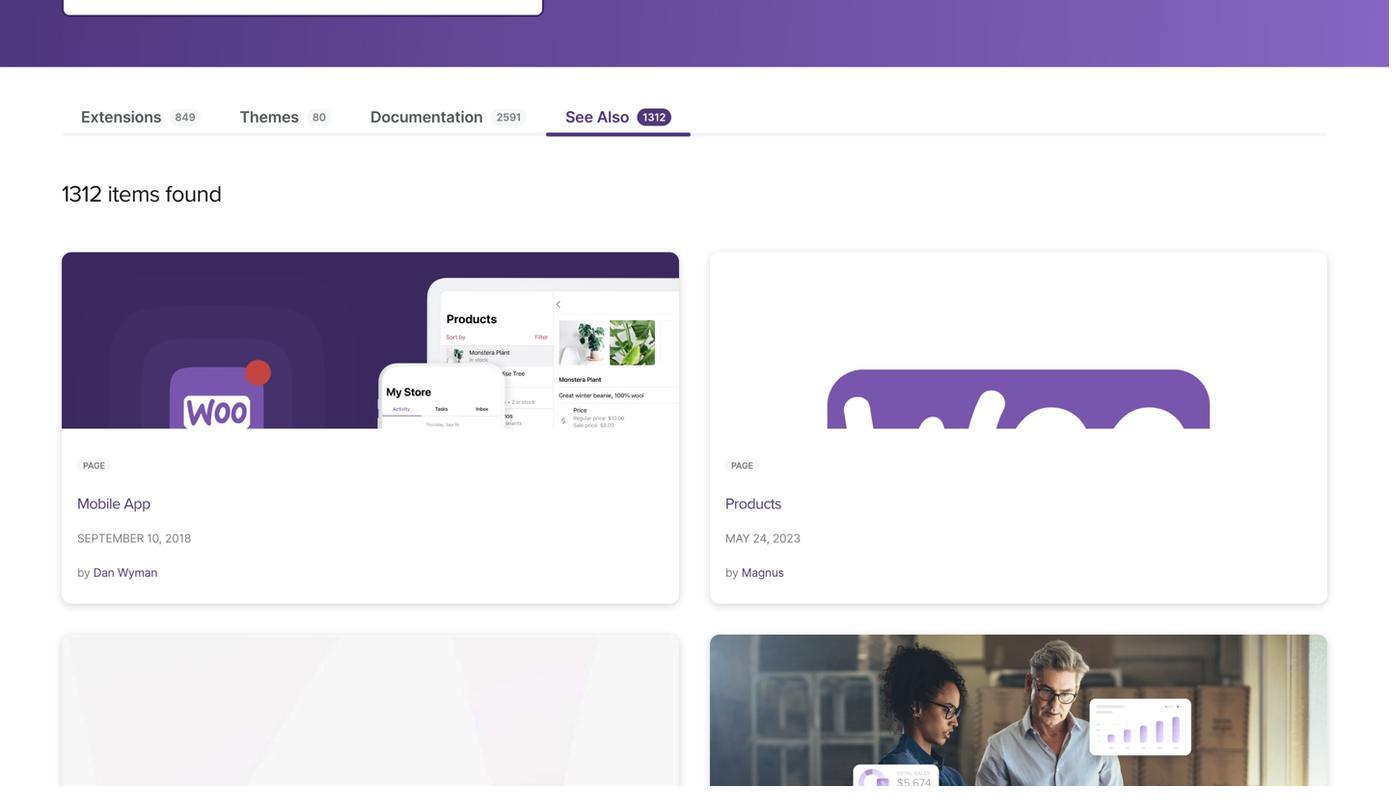 Task type: vqa. For each thing, say whether or not it's contained in the screenshot.
with
no



Task type: describe. For each thing, give the bounding box(es) containing it.
849
[[175, 111, 195, 123]]

products link
[[725, 495, 782, 513]]

80
[[312, 111, 326, 123]]

may
[[725, 532, 750, 546]]

see
[[565, 108, 593, 126]]

1312 items found
[[62, 180, 222, 208]]

extensions
[[81, 108, 162, 126]]

app
[[124, 495, 150, 513]]

found
[[165, 180, 222, 208]]

by magnus
[[725, 566, 784, 580]]

1312 for 1312
[[643, 111, 666, 123]]

mobile app
[[77, 495, 150, 513]]

by for mobile app
[[77, 566, 90, 580]]

2023
[[773, 532, 801, 546]]

also
[[597, 108, 629, 126]]

products
[[725, 495, 782, 513]]

10,
[[147, 532, 162, 546]]

by for products
[[725, 566, 739, 580]]

may 24, 2023
[[725, 532, 801, 546]]

september 10, 2018
[[77, 532, 191, 546]]



Task type: locate. For each thing, give the bounding box(es) containing it.
None search field
[[62, 0, 544, 40]]

1312 for 1312 items found
[[62, 180, 102, 208]]

september
[[77, 532, 144, 546]]

by dan wyman
[[77, 566, 157, 580]]

magnus
[[742, 566, 784, 580]]

1 horizontal spatial by
[[725, 566, 739, 580]]

2018
[[165, 532, 191, 546]]

1 by from the left
[[77, 566, 90, 580]]

by left magnus
[[725, 566, 739, 580]]

2 by from the left
[[725, 566, 739, 580]]

mobile
[[77, 495, 120, 513]]

by
[[77, 566, 90, 580], [725, 566, 739, 580]]

1 vertical spatial 1312
[[62, 180, 102, 208]]

24,
[[753, 532, 770, 546]]

1312 right also
[[643, 111, 666, 123]]

by left dan
[[77, 566, 90, 580]]

1312
[[643, 111, 666, 123], [62, 180, 102, 208]]

0 horizontal spatial by
[[77, 566, 90, 580]]

0 horizontal spatial 1312
[[62, 180, 102, 208]]

wyman
[[118, 566, 157, 580]]

documentation
[[370, 108, 483, 126]]

items
[[108, 180, 160, 208]]

themes
[[240, 108, 299, 126]]

see also
[[565, 108, 629, 126]]

dan
[[93, 566, 114, 580]]

0 vertical spatial 1312
[[643, 111, 666, 123]]

1312 left items
[[62, 180, 102, 208]]

mobile app link
[[77, 495, 150, 513]]

1 horizontal spatial 1312
[[643, 111, 666, 123]]

2591
[[496, 111, 521, 123]]



